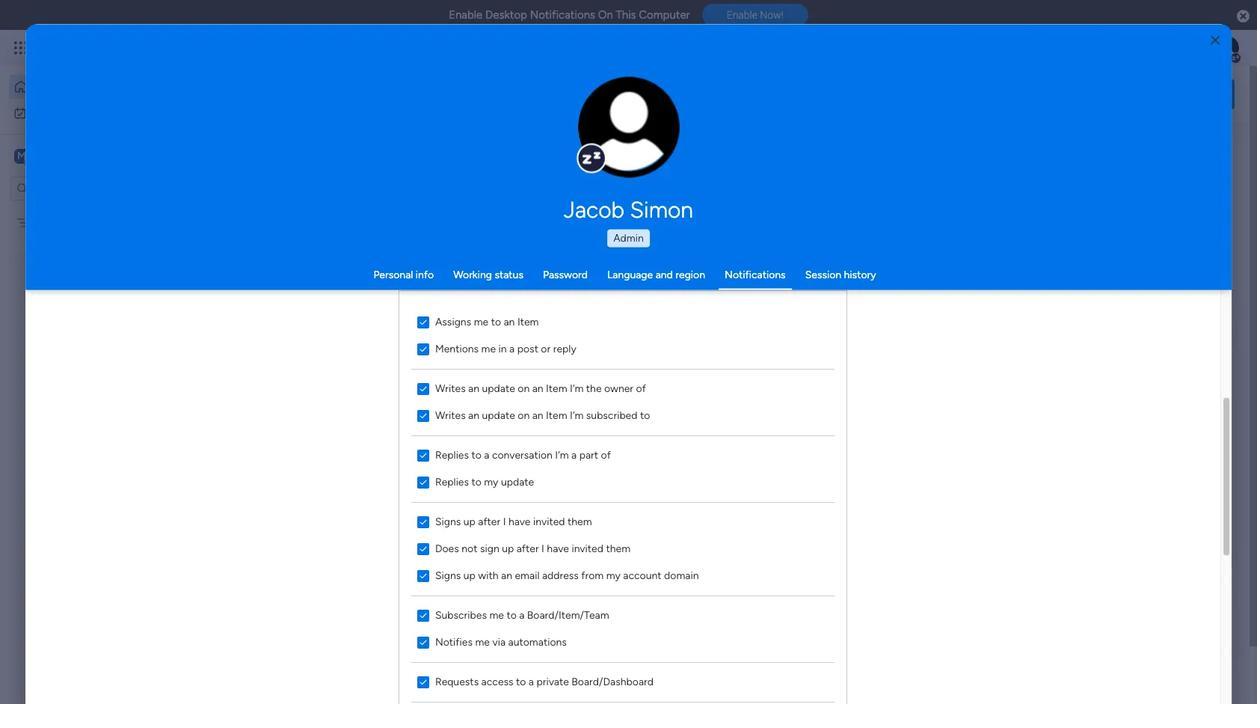Task type: locate. For each thing, give the bounding box(es) containing it.
update for writes an update on an item i'm subscribed to
[[482, 409, 516, 422]]

working status
[[454, 268, 524, 281]]

on down "writes an update on an item i'm the owner of"
[[518, 409, 530, 422]]

post
[[518, 342, 539, 355]]

my board
[[35, 216, 79, 229]]

to up notifies me via automations
[[507, 609, 517, 621]]

close image
[[1212, 35, 1221, 46]]

main inside main workspace work management
[[302, 637, 331, 654]]

i'm left the
[[570, 382, 584, 395]]

0 horizontal spatial notifications
[[530, 8, 596, 22]]

invited up does not sign up after i have invited them on the bottom of the page
[[534, 515, 565, 528]]

1 horizontal spatial work
[[269, 328, 291, 341]]

after up email
[[517, 542, 539, 555]]

notifications right region
[[725, 268, 786, 281]]

item up "writes an update on an item i'm subscribed to"
[[546, 382, 568, 395]]

2 vertical spatial up
[[464, 569, 476, 582]]

1 writes from the top
[[435, 382, 466, 395]]

of right "part" on the left bottom of the page
[[601, 449, 611, 461]]

getting started element
[[1011, 597, 1235, 657]]

1 vertical spatial writes
[[435, 409, 466, 422]]

enable left the desktop
[[449, 8, 483, 22]]

1 horizontal spatial i
[[542, 542, 545, 555]]

2 vertical spatial workspace
[[335, 637, 400, 654]]

i up does not sign up after i have invited them on the bottom of the page
[[503, 515, 506, 528]]

enable inside button
[[727, 9, 758, 21]]

to up "in"
[[491, 315, 501, 328]]

them up does not sign up after i have invited them on the bottom of the page
[[568, 515, 592, 528]]

0 vertical spatial my
[[484, 476, 499, 488]]

info
[[416, 268, 434, 281]]

1 vertical spatial notifications
[[725, 268, 786, 281]]

1 vertical spatial signs
[[435, 569, 461, 582]]

notifications link
[[725, 268, 786, 281]]

update down conversation
[[501, 476, 535, 488]]

on for the
[[518, 382, 530, 395]]

0 vertical spatial work
[[50, 106, 73, 119]]

my for my board
[[35, 216, 50, 229]]

no thanks button
[[823, 507, 883, 531]]

1 vertical spatial them
[[606, 542, 631, 555]]

picture
[[614, 148, 645, 159]]

i'm left the subscribed
[[570, 409, 584, 422]]

workspace for main workspace
[[64, 149, 123, 163]]

0 vertical spatial invited
[[534, 515, 565, 528]]

1 vertical spatial workspace
[[392, 328, 443, 341]]

an right with
[[501, 569, 513, 582]]

this
[[616, 8, 636, 22]]

does
[[435, 542, 459, 555]]

of
[[637, 382, 646, 395], [601, 449, 611, 461]]

1 vertical spatial update
[[482, 409, 516, 422]]

workspace inside main workspace work management
[[335, 637, 400, 654]]

option
[[0, 209, 191, 212]]

0 vertical spatial i'm
[[570, 382, 584, 395]]

my
[[33, 106, 47, 119], [35, 216, 50, 229]]

0 horizontal spatial i
[[503, 515, 506, 528]]

on up "writes an update on an item i'm subscribed to"
[[518, 382, 530, 395]]

me for mentions
[[482, 342, 496, 355]]

a right "in"
[[510, 342, 515, 355]]

and left start
[[468, 512, 488, 526]]

Search in workspace field
[[31, 180, 125, 197]]

1 vertical spatial of
[[601, 449, 611, 461]]

1 element
[[382, 386, 400, 404], [382, 386, 400, 404]]

1 horizontal spatial enable
[[727, 9, 758, 21]]

1 on from the top
[[518, 382, 530, 395]]

an
[[504, 315, 515, 328], [469, 382, 480, 395], [533, 382, 544, 395], [469, 409, 480, 422], [533, 409, 544, 422], [501, 569, 513, 582]]

workspace
[[64, 149, 123, 163], [392, 328, 443, 341], [335, 637, 400, 654]]

invited
[[534, 515, 565, 528], [572, 542, 604, 555]]

0 horizontal spatial of
[[601, 449, 611, 461]]

0 horizontal spatial work
[[50, 106, 73, 119]]

0 vertical spatial have
[[509, 515, 531, 528]]

0 vertical spatial signs
[[435, 515, 461, 528]]

1 vertical spatial invited
[[572, 542, 604, 555]]

0 vertical spatial writes
[[435, 382, 466, 395]]

update down "in"
[[482, 382, 516, 395]]

2 replies from the top
[[435, 476, 469, 488]]

my left board
[[35, 216, 50, 229]]

change
[[598, 135, 631, 146]]

jacob simon image
[[1216, 36, 1240, 60]]

0 horizontal spatial and
[[468, 512, 488, 526]]

1 image
[[1039, 31, 1053, 48]]

signs up with an email address from my account domain
[[435, 569, 699, 582]]

up
[[464, 515, 476, 528], [502, 542, 514, 555], [464, 569, 476, 582]]

0 vertical spatial notifications
[[530, 8, 596, 22]]

my inside button
[[33, 106, 47, 119]]

main inside workspace selection "element"
[[34, 149, 61, 163]]

a up the automations
[[520, 609, 525, 621]]

me right assigns
[[474, 315, 489, 328]]

item for subscribed
[[546, 409, 568, 422]]

up left with
[[464, 569, 476, 582]]

1 signs from the top
[[435, 515, 461, 528]]

1 vertical spatial replies
[[435, 476, 469, 488]]

1 horizontal spatial after
[[517, 542, 539, 555]]

jacob
[[564, 196, 625, 223]]

subscribes
[[435, 609, 487, 621]]

0 horizontal spatial have
[[509, 515, 531, 528]]

0 vertical spatial main
[[34, 149, 61, 163]]

0 vertical spatial of
[[637, 382, 646, 395]]

i down collaborating
[[542, 542, 545, 555]]

2 vertical spatial item
[[546, 409, 568, 422]]

0 horizontal spatial enable
[[449, 8, 483, 22]]

replies up the invite your teammates and start collaborating on the bottom left
[[435, 476, 469, 488]]

update up conversation
[[482, 409, 516, 422]]

0 vertical spatial replies
[[435, 449, 469, 461]]

2 on from the top
[[518, 409, 530, 422]]

an up "writes an update on an item i'm subscribed to"
[[533, 382, 544, 395]]

replies
[[435, 449, 469, 461], [435, 476, 469, 488]]

replies to a conversation i'm a part of
[[435, 449, 611, 461]]

1 vertical spatial and
[[468, 512, 488, 526]]

2 horizontal spatial work
[[320, 658, 345, 672]]

language and region link
[[608, 268, 706, 281]]

item for the
[[546, 382, 568, 395]]

change profile picture button
[[578, 76, 680, 178]]

my down home
[[33, 106, 47, 119]]

them up account
[[606, 542, 631, 555]]

replies up the replies to my update
[[435, 449, 469, 461]]

notifications left on at top
[[530, 8, 596, 22]]

have up "address" at the left bottom
[[547, 542, 569, 555]]

an up the replies to a conversation i'm a part of
[[469, 409, 480, 422]]

1 vertical spatial management
[[347, 658, 414, 672]]

0 horizontal spatial main
[[34, 149, 61, 163]]

management
[[294, 328, 356, 341], [347, 658, 414, 672]]

region
[[400, 291, 847, 704]]

0 vertical spatial and
[[656, 268, 673, 281]]

2 vertical spatial work
[[320, 658, 345, 672]]

1 horizontal spatial my
[[607, 569, 621, 582]]

workspace inside "element"
[[64, 149, 123, 163]]

an up mentions me in a post or reply
[[504, 315, 515, 328]]

signs up does
[[435, 515, 461, 528]]

to right the 'access'
[[516, 675, 526, 688]]

quick
[[1152, 86, 1183, 101]]

0 horizontal spatial my
[[484, 476, 499, 488]]

1 vertical spatial item
[[546, 382, 568, 395]]

0 horizontal spatial invited
[[534, 515, 565, 528]]

1 vertical spatial after
[[517, 542, 539, 555]]

item down "writes an update on an item i'm the owner of"
[[546, 409, 568, 422]]

1 horizontal spatial of
[[637, 382, 646, 395]]

password
[[543, 268, 588, 281]]

after
[[478, 515, 501, 528], [517, 542, 539, 555]]

main for main workspace
[[34, 149, 61, 163]]

1 replies from the top
[[435, 449, 469, 461]]

main for main workspace work management
[[302, 637, 331, 654]]

my right from
[[607, 569, 621, 582]]

to
[[491, 315, 501, 328], [641, 409, 651, 422], [472, 449, 482, 461], [472, 476, 482, 488], [507, 609, 517, 621], [516, 675, 526, 688]]

2 vertical spatial main
[[302, 637, 331, 654]]

0 vertical spatial management
[[294, 328, 356, 341]]

2 writes from the top
[[435, 409, 466, 422]]

a up the replies to my update
[[484, 449, 490, 461]]

mentions
[[435, 342, 479, 355]]

0 vertical spatial item
[[518, 315, 539, 328]]

sign
[[480, 542, 500, 555]]

0 vertical spatial after
[[478, 515, 501, 528]]

enable left now!
[[727, 9, 758, 21]]

main workspace work management
[[302, 637, 414, 672]]

address
[[543, 569, 579, 582]]

0 vertical spatial them
[[568, 515, 592, 528]]

1 vertical spatial have
[[547, 542, 569, 555]]

teammates
[[404, 512, 465, 526]]

i'm for subscribed
[[570, 409, 584, 422]]

>
[[358, 328, 365, 341]]

on for subscribed
[[518, 409, 530, 422]]

an down "writes an update on an item i'm the owner of"
[[533, 409, 544, 422]]

up for with
[[464, 569, 476, 582]]

via
[[493, 636, 506, 648]]

signs
[[435, 515, 461, 528], [435, 569, 461, 582]]

me left via
[[476, 636, 490, 648]]

1 vertical spatial i'm
[[570, 409, 584, 422]]

1 vertical spatial up
[[502, 542, 514, 555]]

item
[[518, 315, 539, 328], [546, 382, 568, 395], [546, 409, 568, 422]]

writes
[[435, 382, 466, 395], [435, 409, 466, 422]]

after up sign
[[478, 515, 501, 528]]

work management > main workspace link
[[243, 182, 453, 350]]

a for private
[[529, 675, 534, 688]]

and left region
[[656, 268, 673, 281]]

i'm left "part" on the left bottom of the page
[[556, 449, 569, 461]]

0 vertical spatial my
[[33, 106, 47, 119]]

signs down does
[[435, 569, 461, 582]]

1 vertical spatial i
[[542, 542, 545, 555]]

main
[[34, 149, 61, 163], [367, 328, 390, 341], [302, 637, 331, 654]]

0 vertical spatial workspace
[[64, 149, 123, 163]]

invite your teammates and start collaborating
[[344, 512, 590, 526]]

on
[[518, 382, 530, 395], [518, 409, 530, 422]]

up right sign
[[502, 542, 514, 555]]

dapulse close image
[[1238, 9, 1250, 24]]

workspace image
[[14, 148, 29, 164]]

mentions me in a post or reply
[[435, 342, 577, 355]]

my inside list box
[[35, 216, 50, 229]]

region containing assigns me to an item
[[400, 291, 847, 704]]

work inside button
[[50, 106, 73, 119]]

1 vertical spatial on
[[518, 409, 530, 422]]

access
[[482, 675, 514, 688]]

owner
[[605, 382, 634, 395]]

2 horizontal spatial main
[[367, 328, 390, 341]]

enable desktop notifications on this computer
[[449, 8, 690, 22]]

assigns
[[435, 315, 472, 328]]

up up not
[[464, 515, 476, 528]]

1 horizontal spatial notifications
[[725, 268, 786, 281]]

1 horizontal spatial invited
[[572, 542, 604, 555]]

0 vertical spatial i
[[503, 515, 506, 528]]

replies to my update
[[435, 476, 535, 488]]

me left "in"
[[482, 342, 496, 355]]

1 horizontal spatial main
[[302, 637, 331, 654]]

1 vertical spatial my
[[35, 216, 50, 229]]

me up via
[[490, 609, 504, 621]]

change profile picture
[[598, 135, 661, 159]]

notifications
[[530, 8, 596, 22], [725, 268, 786, 281]]

my up start
[[484, 476, 499, 488]]

signs up after i have invited them
[[435, 515, 592, 528]]

not
[[462, 542, 478, 555]]

2 signs from the top
[[435, 569, 461, 582]]

have up does not sign up after i have invited them on the bottom of the page
[[509, 515, 531, 528]]

2 vertical spatial i'm
[[556, 449, 569, 461]]

me
[[474, 315, 489, 328], [482, 342, 496, 355], [490, 609, 504, 621], [476, 636, 490, 648]]

a left private
[[529, 675, 534, 688]]

automations
[[509, 636, 567, 648]]

invited up from
[[572, 542, 604, 555]]

i'm for the
[[570, 382, 584, 395]]

of right owner
[[637, 382, 646, 395]]

my work button
[[9, 101, 161, 125]]

working status link
[[454, 268, 524, 281]]

workspace for main workspace work management
[[335, 637, 400, 654]]

0 vertical spatial up
[[464, 515, 476, 528]]

on
[[598, 8, 613, 22]]

me for notifies
[[476, 636, 490, 648]]

item up post on the left
[[518, 315, 539, 328]]

0 vertical spatial on
[[518, 382, 530, 395]]

have
[[509, 515, 531, 528], [547, 542, 569, 555]]

0 vertical spatial update
[[482, 382, 516, 395]]

enable for enable now!
[[727, 9, 758, 21]]

my
[[484, 476, 499, 488], [607, 569, 621, 582]]



Task type: describe. For each thing, give the bounding box(es) containing it.
email
[[515, 569, 540, 582]]

account
[[624, 569, 662, 582]]

1 horizontal spatial them
[[606, 542, 631, 555]]

an down mentions
[[469, 382, 480, 395]]

to right the subscribed
[[641, 409, 651, 422]]

jacob simon
[[564, 196, 694, 223]]

desktop
[[486, 8, 527, 22]]

notifies me via automations
[[435, 636, 567, 648]]

admin
[[614, 231, 644, 244]]

a for board/item/team
[[520, 609, 525, 621]]

notifies
[[435, 636, 473, 648]]

thanks
[[846, 513, 877, 525]]

home button
[[9, 75, 161, 99]]

to up the replies to my update
[[472, 449, 482, 461]]

the
[[587, 382, 602, 395]]

work management > main workspace
[[269, 328, 443, 341]]

history
[[844, 268, 877, 281]]

enable now! button
[[702, 4, 809, 26]]

part
[[580, 449, 599, 461]]

up for after
[[464, 515, 476, 528]]

requests
[[435, 675, 479, 688]]

session history
[[806, 268, 877, 281]]

home
[[34, 80, 63, 93]]

simon
[[630, 196, 694, 223]]

0 horizontal spatial after
[[478, 515, 501, 528]]

my board list box
[[0, 207, 191, 437]]

a left "part" on the left bottom of the page
[[572, 449, 577, 461]]

add to favorites image
[[424, 303, 438, 318]]

0 horizontal spatial them
[[568, 515, 592, 528]]

1 vertical spatial work
[[269, 328, 291, 341]]

signs for signs up after i have invited them
[[435, 515, 461, 528]]

replies for replies to a conversation i'm a part of
[[435, 449, 469, 461]]

does not sign up after i have invited them
[[435, 542, 631, 555]]

or
[[541, 342, 551, 355]]

domain
[[665, 569, 699, 582]]

1 vertical spatial main
[[367, 328, 390, 341]]

signs for signs up with an email address from my account domain
[[435, 569, 461, 582]]

now!
[[760, 9, 784, 21]]

a for post
[[510, 342, 515, 355]]

work inside main workspace work management
[[320, 658, 345, 672]]

personal
[[374, 268, 413, 281]]

writes an update on an item i'm subscribed to
[[435, 409, 651, 422]]

no thanks
[[829, 513, 877, 525]]

1 horizontal spatial and
[[656, 268, 673, 281]]

password link
[[543, 268, 588, 281]]

my for my work
[[33, 106, 47, 119]]

my work
[[33, 106, 73, 119]]

personal info link
[[374, 268, 434, 281]]

update for writes an update on an item i'm the owner of
[[482, 382, 516, 395]]

main workspace
[[34, 149, 123, 163]]

subscribes me to a board/item/team
[[435, 609, 610, 621]]

1 horizontal spatial have
[[547, 542, 569, 555]]

templates image image
[[1024, 353, 1222, 456]]

writes for writes an update on an item i'm subscribed to
[[435, 409, 466, 422]]

no
[[829, 513, 843, 525]]

personal info
[[374, 268, 434, 281]]

replies for replies to my update
[[435, 476, 469, 488]]

quick search
[[1152, 86, 1223, 101]]

invite
[[344, 512, 374, 526]]

assigns me to an item
[[435, 315, 539, 328]]

me for assigns
[[474, 315, 489, 328]]

reply
[[554, 342, 577, 355]]

to up the invite your teammates and start collaborating on the bottom left
[[472, 476, 482, 488]]

dapulse x slim image
[[1213, 138, 1231, 156]]

start
[[491, 512, 516, 526]]

enable for enable desktop notifications on this computer
[[449, 8, 483, 22]]

board/item/team
[[527, 609, 610, 621]]

writes an update on an item i'm the owner of
[[435, 382, 646, 395]]

region
[[676, 268, 706, 281]]

board/dashboard
[[572, 675, 654, 688]]

requests access to a private board/dashboard
[[435, 675, 654, 688]]

status
[[495, 268, 524, 281]]

writes for writes an update on an item i'm the owner of
[[435, 382, 466, 395]]

session history link
[[806, 268, 877, 281]]

subscribed
[[587, 409, 638, 422]]

1 vertical spatial my
[[607, 569, 621, 582]]

m
[[17, 149, 26, 162]]

language and region
[[608, 268, 706, 281]]

search
[[1186, 86, 1223, 101]]

conversation
[[492, 449, 553, 461]]

workspace selection element
[[14, 147, 125, 166]]

from
[[582, 569, 604, 582]]

quick search button
[[1128, 79, 1235, 109]]

2 vertical spatial update
[[501, 476, 535, 488]]

computer
[[639, 8, 690, 22]]

board
[[52, 216, 79, 229]]

with
[[478, 569, 499, 582]]

working
[[454, 268, 492, 281]]

in
[[499, 342, 507, 355]]

language
[[608, 268, 653, 281]]

me for subscribes
[[490, 609, 504, 621]]

private
[[537, 675, 569, 688]]

management inside main workspace work management
[[347, 658, 414, 672]]

your
[[377, 512, 402, 526]]

enable now!
[[727, 9, 784, 21]]

collaborating
[[519, 512, 590, 526]]

jacob simon button
[[423, 196, 835, 223]]

profile
[[634, 135, 661, 146]]

select product image
[[13, 40, 28, 55]]

session
[[806, 268, 842, 281]]

help center element
[[1011, 669, 1235, 704]]



Task type: vqa. For each thing, say whether or not it's contained in the screenshot.
Budgets at the bottom of the page
no



